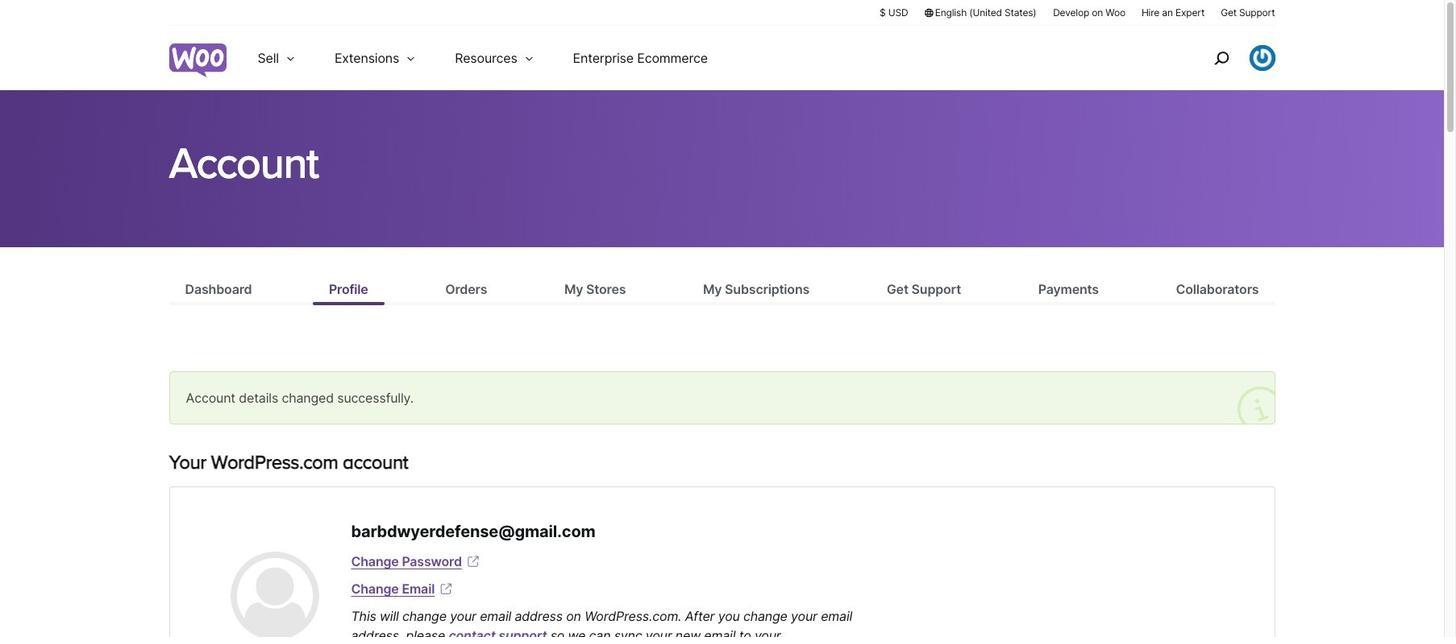 Task type: locate. For each thing, give the bounding box(es) containing it.
search image
[[1208, 45, 1234, 71]]

open account menu image
[[1249, 45, 1275, 71]]

alert
[[169, 372, 1275, 425]]

gravatar image image
[[230, 552, 319, 638]]



Task type: describe. For each thing, give the bounding box(es) containing it.
external link image
[[438, 581, 454, 597]]

service navigation menu element
[[1179, 32, 1275, 84]]

external link image
[[465, 554, 481, 570]]



